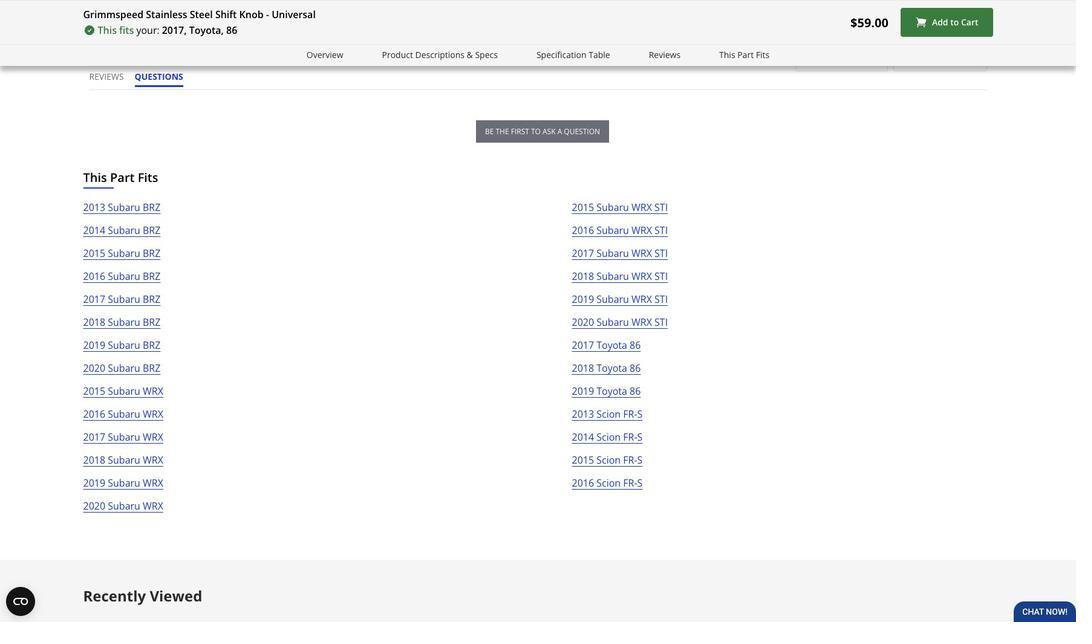 Task type: describe. For each thing, give the bounding box(es) containing it.
2017 for 2017 toyota 86
[[572, 339, 594, 352]]

be the first to ask a question
[[485, 126, 600, 137]]

subaru for 2019 subaru brz
[[108, 339, 140, 352]]

2017 subaru brz link
[[83, 291, 161, 314]]

this part fits link
[[720, 48, 770, 62]]

2019 subaru brz
[[83, 339, 161, 352]]

subaru for 2018 subaru wrx sti
[[597, 270, 629, 283]]

wrx for 2016 subaru wrx
[[143, 408, 163, 421]]

2015 subaru brz link
[[83, 245, 161, 268]]

2018 subaru wrx sti
[[572, 270, 668, 283]]

2013 for 2013 subaru brz
[[83, 201, 105, 214]]

the
[[496, 126, 509, 137]]

wrx for 2017 subaru wrx
[[143, 431, 163, 444]]

2016 scion fr-s
[[572, 477, 643, 490]]

2015 subaru wrx
[[83, 385, 163, 398]]

fr- for 2013 scion fr-s
[[624, 408, 638, 421]]

specification table
[[537, 49, 611, 61]]

fits
[[119, 24, 134, 37]]

grimmspeed stainless steel shift knob  - universal
[[83, 8, 316, 21]]

2017 for 2017 subaru wrx
[[83, 431, 105, 444]]

subaru for 2015 subaru brz
[[108, 247, 140, 260]]

subaru for 2019 subaru wrx sti
[[597, 293, 629, 306]]

ask
[[543, 126, 556, 137]]

2018 for 2018 toyota 86
[[572, 362, 594, 375]]

brz for 2015 subaru brz
[[143, 247, 161, 260]]

brz for 2020 subaru brz
[[143, 362, 161, 375]]

2014 subaru brz link
[[83, 222, 161, 245]]

2014 for 2014 subaru brz
[[83, 224, 105, 237]]

86 for 2019 toyota 86
[[630, 385, 641, 398]]

2020 subaru brz link
[[83, 360, 161, 383]]

subaru for 2013 subaru brz
[[108, 201, 140, 214]]

86 for 2017 toyota 86
[[630, 339, 641, 352]]

2 vertical spatial this
[[83, 169, 107, 186]]

2020 subaru wrx link
[[83, 498, 163, 521]]

overview
[[307, 49, 343, 61]]

reviews
[[89, 71, 124, 82]]

2016 for 2016 subaru brz
[[83, 270, 105, 283]]

recently viewed
[[83, 586, 202, 606]]

2018 subaru brz
[[83, 316, 161, 329]]

2017 toyota 86
[[572, 339, 641, 352]]

2014 scion fr-s link
[[572, 429, 643, 452]]

wrx for 2017 subaru wrx sti
[[632, 247, 652, 260]]

2017 subaru wrx sti
[[572, 247, 668, 260]]

2017 for 2017 subaru brz
[[83, 293, 105, 306]]

s for 2015 scion fr-s
[[638, 454, 643, 467]]

2019 for 2019 subaru brz
[[83, 339, 105, 352]]

sti for 2018 subaru wrx sti
[[655, 270, 668, 283]]

product
[[382, 49, 413, 61]]

fr- for 2016 scion fr-s
[[624, 477, 638, 490]]

2013 scion fr-s
[[572, 408, 643, 421]]

2013 subaru brz link
[[83, 199, 161, 222]]

2018 subaru wrx sti link
[[572, 268, 668, 291]]

sti for 2020 subaru wrx sti
[[655, 316, 668, 329]]

2015 for 2015 subaru brz
[[83, 247, 105, 260]]

your:
[[136, 24, 160, 37]]

brz for 2018 subaru brz
[[143, 316, 161, 329]]

2015 for 2015 scion fr-s
[[572, 454, 594, 467]]

shift
[[215, 8, 237, 21]]

wrx for 2016 subaru wrx sti
[[632, 224, 652, 237]]

cart
[[962, 16, 979, 28]]

2016 subaru wrx link
[[83, 406, 163, 429]]

subaru for 2016 subaru wrx
[[108, 408, 140, 421]]

1 horizontal spatial part
[[738, 49, 754, 61]]

subaru for 2015 subaru wrx sti
[[597, 201, 629, 214]]

toyota,
[[189, 24, 224, 37]]

tab list containing reviews
[[89, 71, 194, 89]]

2015 scion fr-s
[[572, 454, 643, 467]]

brz for 2019 subaru brz
[[143, 339, 161, 352]]

86 down "shift"
[[226, 24, 237, 37]]

reviews
[[649, 49, 681, 61]]

2020 subaru wrx
[[83, 500, 163, 513]]

add
[[933, 16, 949, 28]]

table
[[589, 49, 611, 61]]

s for 2014 scion fr-s
[[638, 431, 643, 444]]

add to cart
[[933, 16, 979, 28]]

viewed
[[150, 586, 202, 606]]

2015 subaru brz
[[83, 247, 161, 260]]

2019 subaru wrx sti
[[572, 293, 668, 306]]

2019 for 2019 subaru wrx sti
[[572, 293, 594, 306]]

descriptions
[[416, 49, 465, 61]]

subaru for 2018 subaru brz
[[108, 316, 140, 329]]

2018 subaru wrx link
[[83, 452, 163, 475]]

2018 for 2018 subaru wrx
[[83, 454, 105, 467]]

0 vertical spatial this
[[98, 24, 117, 37]]

2016 subaru wrx sti link
[[572, 222, 668, 245]]

2014 for 2014 scion fr-s
[[572, 431, 594, 444]]

wrx for 2020 subaru wrx sti
[[632, 316, 652, 329]]

toyota for 2017
[[597, 339, 628, 352]]

2017,
[[162, 24, 187, 37]]

recently
[[83, 586, 146, 606]]

2016 for 2016 scion fr-s
[[572, 477, 594, 490]]

wrx for 2019 subaru wrx sti
[[632, 293, 652, 306]]

2020 subaru brz
[[83, 362, 161, 375]]

scion for 2014
[[597, 431, 621, 444]]

2020 for 2020 subaru brz
[[83, 362, 105, 375]]

a
[[558, 126, 562, 137]]

questions
[[135, 71, 183, 82]]

reviews link
[[649, 48, 681, 62]]

specs
[[475, 49, 498, 61]]

wrx for 2019 subaru wrx
[[143, 477, 163, 490]]

subaru for 2017 subaru wrx
[[108, 431, 140, 444]]

overview link
[[307, 48, 343, 62]]

subaru for 2017 subaru brz
[[108, 293, 140, 306]]

2015 subaru wrx link
[[83, 383, 163, 406]]

toyota for 2018
[[597, 362, 628, 375]]

2018 for 2018 subaru brz
[[83, 316, 105, 329]]

86 for 2018 toyota 86
[[630, 362, 641, 375]]

1 vertical spatial this part fits
[[83, 169, 158, 186]]

2013 subaru brz
[[83, 201, 161, 214]]

first
[[511, 126, 530, 137]]

wrx for 2018 subaru wrx
[[143, 454, 163, 467]]

2020 for 2020 subaru wrx
[[83, 500, 105, 513]]

sti for 2017 subaru wrx sti
[[655, 247, 668, 260]]

2019 toyota 86 link
[[572, 383, 641, 406]]

2019 subaru brz link
[[83, 337, 161, 360]]

$59.00
[[851, 14, 889, 31]]

scion for 2016
[[597, 477, 621, 490]]

subaru for 2016 subaru wrx sti
[[597, 224, 629, 237]]

2018 subaru wrx
[[83, 454, 163, 467]]

specification table link
[[537, 48, 611, 62]]

fr- for 2014 scion fr-s
[[624, 431, 638, 444]]

2020 for 2020 subaru wrx sti
[[572, 316, 594, 329]]

2017 subaru wrx link
[[83, 429, 163, 452]]

subaru for 2019 subaru wrx
[[108, 477, 140, 490]]

subaru for 2017 subaru wrx sti
[[597, 247, 629, 260]]



Task type: vqa. For each thing, say whether or not it's contained in the screenshot.
Part
yes



Task type: locate. For each thing, give the bounding box(es) containing it.
2018 subaru brz link
[[83, 314, 161, 337]]

fr- inside 2014 scion fr-s link
[[624, 431, 638, 444]]

fr- down 2013 scion fr-s link
[[624, 431, 638, 444]]

specification
[[537, 49, 587, 61]]

1 vertical spatial fits
[[138, 169, 158, 186]]

4 fr- from the top
[[624, 477, 638, 490]]

0 vertical spatial fits
[[756, 49, 770, 61]]

wrx down 2015 subaru wrx link
[[143, 408, 163, 421]]

2015 down 2020 subaru brz link
[[83, 385, 105, 398]]

wrx down the 2018 subaru wrx link at left bottom
[[143, 477, 163, 490]]

0 horizontal spatial 2013
[[83, 201, 105, 214]]

2019 subaru wrx
[[83, 477, 163, 490]]

2020 down 2019 subaru brz link
[[83, 362, 105, 375]]

4 scion from the top
[[597, 477, 621, 490]]

2017 inside 2017 subaru brz link
[[83, 293, 105, 306]]

question
[[564, 126, 600, 137]]

1 sti from the top
[[655, 201, 668, 214]]

0 vertical spatial this part fits
[[720, 49, 770, 61]]

toyota inside the 2018 toyota 86 link
[[597, 362, 628, 375]]

scion down 2019 toyota 86 "link"
[[597, 408, 621, 421]]

be
[[485, 126, 494, 137]]

toyota down the 2018 toyota 86 link
[[597, 385, 628, 398]]

subaru down 2016 subaru brz link
[[108, 293, 140, 306]]

2017 down 2016 subaru wrx link
[[83, 431, 105, 444]]

3 s from the top
[[638, 454, 643, 467]]

2019 for 2019 subaru wrx
[[83, 477, 105, 490]]

2015 subaru wrx sti
[[572, 201, 668, 214]]

1 vertical spatial this
[[720, 49, 736, 61]]

subaru down 2013 subaru brz "link"
[[108, 224, 140, 237]]

this fits your: 2017, toyota, 86
[[98, 24, 237, 37]]

8 brz from the top
[[143, 362, 161, 375]]

product descriptions & specs
[[382, 49, 498, 61]]

fr- inside 2013 scion fr-s link
[[624, 408, 638, 421]]

product descriptions & specs link
[[382, 48, 498, 62]]

2017
[[572, 247, 594, 260], [83, 293, 105, 306], [572, 339, 594, 352], [83, 431, 105, 444]]

2019 down the 2018 subaru wrx link at left bottom
[[83, 477, 105, 490]]

2019 subaru wrx sti link
[[572, 291, 668, 314]]

3 scion from the top
[[597, 454, 621, 467]]

brz for 2017 subaru brz
[[143, 293, 161, 306]]

2015 subaru wrx sti link
[[572, 199, 668, 222]]

subaru up the 2014 subaru brz
[[108, 201, 140, 214]]

brz inside "link"
[[143, 201, 161, 214]]

2020
[[572, 316, 594, 329], [83, 362, 105, 375], [83, 500, 105, 513]]

1 horizontal spatial 2014
[[572, 431, 594, 444]]

2 vertical spatial toyota
[[597, 385, 628, 398]]

2017 subaru wrx sti link
[[572, 245, 668, 268]]

2013 up the 2014 subaru brz
[[83, 201, 105, 214]]

2015 scion fr-s link
[[572, 452, 643, 475]]

2018
[[572, 270, 594, 283], [83, 316, 105, 329], [572, 362, 594, 375], [83, 454, 105, 467]]

sti down 2017 subaru wrx sti link
[[655, 270, 668, 283]]

1 fr- from the top
[[624, 408, 638, 421]]

wrx down 2016 subaru wrx sti 'link'
[[632, 247, 652, 260]]

wrx down 2020 subaru brz link
[[143, 385, 163, 398]]

2019 for 2019 toyota 86
[[572, 385, 594, 398]]

wrx for 2018 subaru wrx sti
[[632, 270, 652, 283]]

wrx for 2015 subaru wrx
[[143, 385, 163, 398]]

fr- inside 2016 scion fr-s link
[[624, 477, 638, 490]]

toyota inside the "2017 toyota 86" link
[[597, 339, 628, 352]]

s down 2019 toyota 86 "link"
[[638, 408, 643, 421]]

sti for 2019 subaru wrx sti
[[655, 293, 668, 306]]

86 down the "2017 toyota 86" link
[[630, 362, 641, 375]]

fits inside "this part fits" link
[[756, 49, 770, 61]]

2014 subaru brz
[[83, 224, 161, 237]]

2013 scion fr-s link
[[572, 406, 643, 429]]

2016 for 2016 subaru wrx
[[83, 408, 105, 421]]

3 sti from the top
[[655, 247, 668, 260]]

open widget image
[[6, 588, 35, 617]]

subaru
[[108, 201, 140, 214], [597, 201, 629, 214], [108, 224, 140, 237], [597, 224, 629, 237], [108, 247, 140, 260], [597, 247, 629, 260], [108, 270, 140, 283], [597, 270, 629, 283], [108, 293, 140, 306], [597, 293, 629, 306], [108, 316, 140, 329], [597, 316, 629, 329], [108, 339, 140, 352], [108, 362, 140, 375], [108, 385, 140, 398], [108, 408, 140, 421], [108, 431, 140, 444], [108, 454, 140, 467], [108, 477, 140, 490], [108, 500, 140, 513]]

6 sti from the top
[[655, 316, 668, 329]]

86 down 2020 subaru wrx sti 'link'
[[630, 339, 641, 352]]

brz
[[143, 201, 161, 214], [143, 224, 161, 237], [143, 247, 161, 260], [143, 270, 161, 283], [143, 293, 161, 306], [143, 316, 161, 329], [143, 339, 161, 352], [143, 362, 161, 375]]

sti down 2015 subaru wrx sti link in the right of the page
[[655, 224, 668, 237]]

2018 down the "2017 toyota 86" link
[[572, 362, 594, 375]]

sti down 2018 subaru wrx sti link
[[655, 293, 668, 306]]

2016 subaru wrx
[[83, 408, 163, 421]]

sti up "2016 subaru wrx sti"
[[655, 201, 668, 214]]

2016
[[572, 224, 594, 237], [83, 270, 105, 283], [83, 408, 105, 421], [572, 477, 594, 490]]

brz down 2014 subaru brz link on the top left
[[143, 247, 161, 260]]

6 brz from the top
[[143, 316, 161, 329]]

2015
[[572, 201, 594, 214], [83, 247, 105, 260], [83, 385, 105, 398], [572, 454, 594, 467]]

2013 for 2013 scion fr-s
[[572, 408, 594, 421]]

1 vertical spatial 2014
[[572, 431, 594, 444]]

2019 down 2018 subaru brz link
[[83, 339, 105, 352]]

subaru down 2020 subaru brz link
[[108, 385, 140, 398]]

1 vertical spatial 2020
[[83, 362, 105, 375]]

2017 inside 2017 subaru wrx sti link
[[572, 247, 594, 260]]

to left the 'ask'
[[531, 126, 541, 137]]

2019 toyota 86
[[572, 385, 641, 398]]

sti down 2016 subaru wrx sti 'link'
[[655, 247, 668, 260]]

2020 inside 'link'
[[572, 316, 594, 329]]

subaru down the 2018 subaru wrx link at left bottom
[[108, 477, 140, 490]]

scion down 2013 scion fr-s link
[[597, 431, 621, 444]]

2019 down the 2018 toyota 86 link
[[572, 385, 594, 398]]

2017 down 2016 subaru brz link
[[83, 293, 105, 306]]

s for 2013 scion fr-s
[[638, 408, 643, 421]]

add to cart button
[[901, 8, 994, 37]]

2017 toyota 86 link
[[572, 337, 641, 360]]

2018 down 2017 subaru wrx link
[[83, 454, 105, 467]]

1 toyota from the top
[[597, 339, 628, 352]]

scion for 2015
[[597, 454, 621, 467]]

1 brz from the top
[[143, 201, 161, 214]]

2017 inside the "2017 toyota 86" link
[[572, 339, 594, 352]]

to right add
[[951, 16, 960, 28]]

2016 scion fr-s link
[[572, 475, 643, 498]]

brz up the 2014 subaru brz
[[143, 201, 161, 214]]

2014 down 2013 subaru brz "link"
[[83, 224, 105, 237]]

2 brz from the top
[[143, 224, 161, 237]]

s
[[638, 408, 643, 421], [638, 431, 643, 444], [638, 454, 643, 467], [638, 477, 643, 490]]

wrx for 2015 subaru wrx sti
[[632, 201, 652, 214]]

1 vertical spatial toyota
[[597, 362, 628, 375]]

to
[[951, 16, 960, 28], [531, 126, 541, 137]]

2016 subaru wrx sti
[[572, 224, 668, 237]]

sti
[[655, 201, 668, 214], [655, 224, 668, 237], [655, 247, 668, 260], [655, 270, 668, 283], [655, 293, 668, 306], [655, 316, 668, 329]]

toyota down 2020 subaru wrx sti 'link'
[[597, 339, 628, 352]]

0 horizontal spatial fits
[[138, 169, 158, 186]]

1 horizontal spatial fits
[[756, 49, 770, 61]]

brz down 2016 subaru brz link
[[143, 293, 161, 306]]

this part fits
[[720, 49, 770, 61], [83, 169, 158, 186]]

subaru down 2019 subaru wrx sti link
[[597, 316, 629, 329]]

toyota inside 2019 toyota 86 "link"
[[597, 385, 628, 398]]

2 fr- from the top
[[624, 431, 638, 444]]

subaru down 2014 subaru brz link on the top left
[[108, 247, 140, 260]]

2013 inside 2013 scion fr-s link
[[572, 408, 594, 421]]

fr- inside 2015 scion fr-s link
[[624, 454, 638, 467]]

fr- for 2015 scion fr-s
[[624, 454, 638, 467]]

0 horizontal spatial 2014
[[83, 224, 105, 237]]

2016 subaru brz
[[83, 270, 161, 283]]

2020 down 2019 subaru wrx link
[[83, 500, 105, 513]]

brz for 2016 subaru brz
[[143, 270, 161, 283]]

subaru down 2017 subaru wrx link
[[108, 454, 140, 467]]

wrx for 2020 subaru wrx
[[143, 500, 163, 513]]

subaru down 2019 subaru wrx link
[[108, 500, 140, 513]]

subaru for 2020 subaru wrx
[[108, 500, 140, 513]]

0 horizontal spatial part
[[110, 169, 135, 186]]

subaru down 2017 subaru wrx sti link
[[597, 270, 629, 283]]

2016 down 2015 subaru brz link
[[83, 270, 105, 283]]

scion down 2015 scion fr-s link on the right
[[597, 477, 621, 490]]

3 fr- from the top
[[624, 454, 638, 467]]

86 down the 2018 toyota 86 link
[[630, 385, 641, 398]]

subaru for 2014 subaru brz
[[108, 224, 140, 237]]

subaru down 2019 subaru brz link
[[108, 362, 140, 375]]

brz down 2018 subaru brz link
[[143, 339, 161, 352]]

subaru down 2015 subaru wrx link
[[108, 408, 140, 421]]

2019 inside "link"
[[572, 385, 594, 398]]

2015 for 2015 subaru wrx sti
[[572, 201, 594, 214]]

2015 down 2014 scion fr-s link
[[572, 454, 594, 467]]

sti for 2016 subaru wrx sti
[[655, 224, 668, 237]]

wrx down 2016 subaru wrx link
[[143, 431, 163, 444]]

s for 2016 scion fr-s
[[638, 477, 643, 490]]

1 vertical spatial part
[[110, 169, 135, 186]]

4 s from the top
[[638, 477, 643, 490]]

2018 for 2018 subaru wrx sti
[[572, 270, 594, 283]]

subaru for 2020 subaru wrx sti
[[597, 316, 629, 329]]

0 horizontal spatial to
[[531, 126, 541, 137]]

toyota down the "2017 toyota 86" link
[[597, 362, 628, 375]]

toyota for 2019
[[597, 385, 628, 398]]

2 sti from the top
[[655, 224, 668, 237]]

subaru down 2015 subaru brz link
[[108, 270, 140, 283]]

2016 subaru brz link
[[83, 268, 161, 291]]

0 vertical spatial toyota
[[597, 339, 628, 352]]

2014
[[83, 224, 105, 237], [572, 431, 594, 444]]

0 vertical spatial 2014
[[83, 224, 105, 237]]

tab list
[[89, 71, 194, 89]]

2016 inside 'link'
[[572, 224, 594, 237]]

0 vertical spatial 2020
[[572, 316, 594, 329]]

brz for 2014 subaru brz
[[143, 224, 161, 237]]

wrx down 2018 subaru wrx sti link
[[632, 293, 652, 306]]

1 scion from the top
[[597, 408, 621, 421]]

2016 for 2016 subaru wrx sti
[[572, 224, 594, 237]]

part
[[738, 49, 754, 61], [110, 169, 135, 186]]

2018 down 2017 subaru brz link at the left of page
[[83, 316, 105, 329]]

2018 down 2017 subaru wrx sti link
[[572, 270, 594, 283]]

fr- down 2014 scion fr-s link
[[624, 454, 638, 467]]

fr- down 2015 scion fr-s link on the right
[[624, 477, 638, 490]]

wrx down 2017 subaru wrx sti link
[[632, 270, 652, 283]]

fr-
[[624, 408, 638, 421], [624, 431, 638, 444], [624, 454, 638, 467], [624, 477, 638, 490]]

brz down 2013 subaru brz "link"
[[143, 224, 161, 237]]

subaru for 2020 subaru brz
[[108, 362, 140, 375]]

2015 for 2015 subaru wrx
[[83, 385, 105, 398]]

sti down 2019 subaru wrx sti link
[[655, 316, 668, 329]]

stainless
[[146, 8, 187, 21]]

86
[[226, 24, 237, 37], [630, 339, 641, 352], [630, 362, 641, 375], [630, 385, 641, 398]]

wrx down 2017 subaru wrx link
[[143, 454, 163, 467]]

4 brz from the top
[[143, 270, 161, 283]]

2013 inside 2013 subaru brz "link"
[[83, 201, 105, 214]]

5 brz from the top
[[143, 293, 161, 306]]

2018 toyota 86
[[572, 362, 641, 375]]

wrx up "2016 subaru wrx sti"
[[632, 201, 652, 214]]

subaru inside "link"
[[108, 201, 140, 214]]

subaru down 2015 subaru wrx sti link in the right of the page
[[597, 224, 629, 237]]

4 sti from the top
[[655, 270, 668, 283]]

2 toyota from the top
[[597, 362, 628, 375]]

2019 subaru wrx link
[[83, 475, 163, 498]]

1 s from the top
[[638, 408, 643, 421]]

sti for 2015 subaru wrx sti
[[655, 201, 668, 214]]

86 inside "link"
[[630, 385, 641, 398]]

3 toyota from the top
[[597, 385, 628, 398]]

brz down 2017 subaru brz link at the left of page
[[143, 316, 161, 329]]

-
[[266, 8, 269, 21]]

2014 scion fr-s
[[572, 431, 643, 444]]

0 vertical spatial to
[[951, 16, 960, 28]]

scion for 2013
[[597, 408, 621, 421]]

2015 up "2016 subaru wrx sti"
[[572, 201, 594, 214]]

subaru down 2018 subaru wrx sti link
[[597, 293, 629, 306]]

wrx down 2019 subaru wrx sti link
[[632, 316, 652, 329]]

wrx down 2015 subaru wrx sti link in the right of the page
[[632, 224, 652, 237]]

2017 subaru brz
[[83, 293, 161, 306]]

2014 down 2013 scion fr-s link
[[572, 431, 594, 444]]

2020 subaru wrx sti link
[[572, 314, 668, 337]]

1 vertical spatial 2013
[[572, 408, 594, 421]]

2017 down 2016 subaru wrx sti 'link'
[[572, 247, 594, 260]]

2016 down 2015 subaru wrx link
[[83, 408, 105, 421]]

this
[[98, 24, 117, 37], [720, 49, 736, 61], [83, 169, 107, 186]]

1 horizontal spatial to
[[951, 16, 960, 28]]

2013
[[83, 201, 105, 214], [572, 408, 594, 421]]

universal
[[272, 8, 316, 21]]

brz for 2013 subaru brz
[[143, 201, 161, 214]]

s down 2013 scion fr-s link
[[638, 431, 643, 444]]

2016 down 2015 subaru wrx sti link in the right of the page
[[572, 224, 594, 237]]

2016 down 2015 scion fr-s link on the right
[[572, 477, 594, 490]]

2 s from the top
[[638, 431, 643, 444]]

2019 down 2018 subaru wrx sti link
[[572, 293, 594, 306]]

0 vertical spatial 2013
[[83, 201, 105, 214]]

3 brz from the top
[[143, 247, 161, 260]]

1 horizontal spatial this part fits
[[720, 49, 770, 61]]

2015 down 2014 subaru brz link on the top left
[[83, 247, 105, 260]]

2013 down 2019 toyota 86 "link"
[[572, 408, 594, 421]]

2017 for 2017 subaru wrx sti
[[572, 247, 594, 260]]

2018 toyota 86 link
[[572, 360, 641, 383]]

subaru up "2016 subaru wrx sti"
[[597, 201, 629, 214]]

subaru down 2016 subaru wrx sti 'link'
[[597, 247, 629, 260]]

2020 subaru wrx sti
[[572, 316, 668, 329]]

subaru down 2016 subaru wrx link
[[108, 431, 140, 444]]

subaru for 2018 subaru wrx
[[108, 454, 140, 467]]

grimmspeed
[[83, 8, 144, 21]]

subaru for 2015 subaru wrx
[[108, 385, 140, 398]]

s down 2015 scion fr-s link on the right
[[638, 477, 643, 490]]

subaru down 2018 subaru brz link
[[108, 339, 140, 352]]

scion down 2014 scion fr-s link
[[597, 454, 621, 467]]

2 scion from the top
[[597, 431, 621, 444]]

steel
[[190, 8, 213, 21]]

brz down 2015 subaru brz link
[[143, 270, 161, 283]]

s down 2014 scion fr-s link
[[638, 454, 643, 467]]

scion
[[597, 408, 621, 421], [597, 431, 621, 444], [597, 454, 621, 467], [597, 477, 621, 490]]

subaru for 2016 subaru brz
[[108, 270, 140, 283]]

2017 inside 2017 subaru wrx link
[[83, 431, 105, 444]]

fr- down 2019 toyota 86 "link"
[[624, 408, 638, 421]]

2 vertical spatial 2020
[[83, 500, 105, 513]]

2017 up 2018 toyota 86
[[572, 339, 594, 352]]

0 horizontal spatial this part fits
[[83, 169, 158, 186]]

2017 subaru wrx
[[83, 431, 163, 444]]

0 vertical spatial part
[[738, 49, 754, 61]]

5 sti from the top
[[655, 293, 668, 306]]

subaru down 2017 subaru brz link at the left of page
[[108, 316, 140, 329]]

7 brz from the top
[[143, 339, 161, 352]]

be the first to ask a question button
[[476, 120, 610, 143]]

1 vertical spatial to
[[531, 126, 541, 137]]

&
[[467, 49, 473, 61]]

2020 up 2017 toyota 86 on the bottom right of the page
[[572, 316, 594, 329]]

1 horizontal spatial 2013
[[572, 408, 594, 421]]

brz down 2019 subaru brz link
[[143, 362, 161, 375]]

knob
[[239, 8, 264, 21]]

wrx down 2019 subaru wrx link
[[143, 500, 163, 513]]



